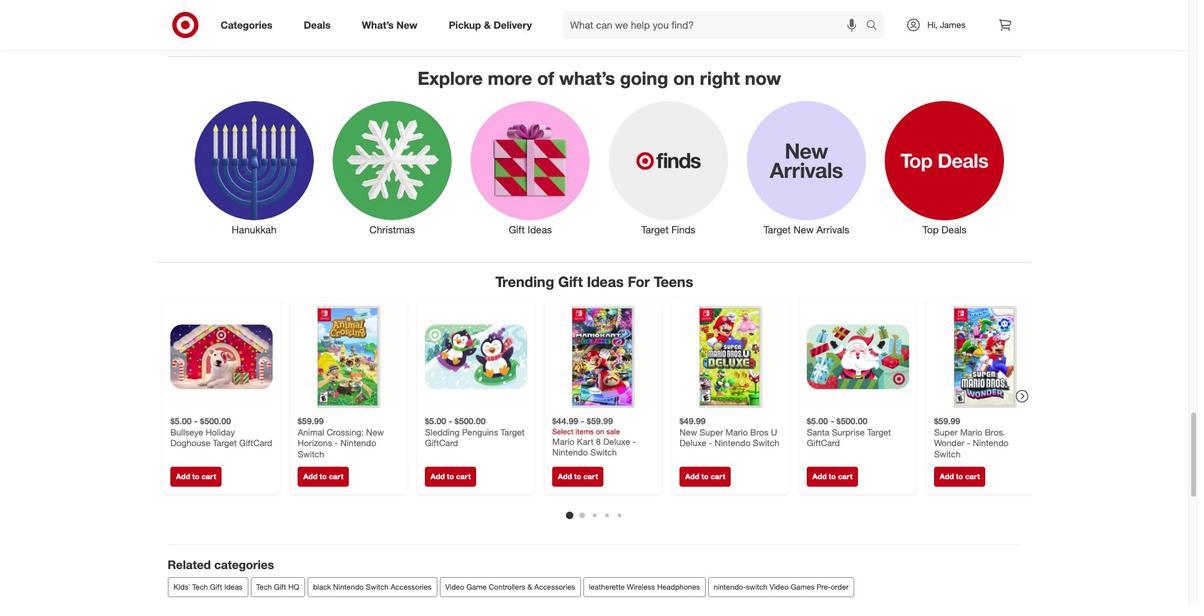 Task type: vqa. For each thing, say whether or not it's contained in the screenshot.
• Molded
no



Task type: describe. For each thing, give the bounding box(es) containing it.
1 vertical spatial deals
[[942, 224, 967, 236]]

$500.00 for holiday
[[200, 416, 231, 426]]

switch inside $59.99 super mario bros. wonder - nintendo switch
[[934, 449, 961, 459]]

add for $5.00 - $500.00 santa surprise target giftcard
[[813, 472, 827, 481]]

leatherette wireless headphones link
[[583, 577, 706, 597]]

$500.00 for penguins
[[455, 416, 486, 426]]

to for super mario bros. wonder - nintendo switch
[[956, 472, 963, 481]]

leatherette wireless headphones
[[589, 582, 700, 592]]

deluxe inside $49.99 new super mario bros u deluxe - nintendo switch
[[680, 438, 706, 448]]

- inside $49.99 new super mario bros u deluxe - nintendo switch
[[709, 438, 712, 448]]

christmas link
[[323, 99, 461, 237]]

$44.99 - $59.99 select items on sale mario kart 8 deluxe - nintendo switch
[[552, 416, 636, 458]]

gift down 'related categories'
[[210, 582, 222, 592]]

target left arrivals
[[764, 224, 791, 236]]

bros
[[750, 427, 769, 437]]

santa surprise target giftcard image
[[807, 306, 909, 408]]

arrivals
[[817, 224, 850, 236]]

doghouse
[[170, 438, 210, 448]]

$59.99 inside "$44.99 - $59.99 select items on sale mario kart 8 deluxe - nintendo switch"
[[587, 416, 613, 426]]

1 vertical spatial &
[[527, 582, 532, 592]]

for
[[628, 273, 650, 290]]

categories
[[214, 557, 274, 572]]

on for items
[[596, 427, 604, 436]]

video game controllers & accessories
[[445, 582, 575, 592]]

trending gift ideas for teens
[[496, 273, 694, 290]]

search button
[[861, 11, 891, 41]]

black
[[313, 582, 331, 592]]

sledding
[[425, 427, 460, 437]]

target finds
[[642, 224, 696, 236]]

- inside $5.00 - $500.00 sledding penguins target giftcard
[[449, 416, 452, 426]]

animal
[[297, 427, 324, 437]]

- inside $59.99 animal crossing: new horizons - nintendo switch
[[334, 438, 338, 448]]

to for santa surprise target giftcard
[[829, 472, 836, 481]]

what's new
[[362, 18, 418, 31]]

$5.00 for $5.00 - $500.00 bullseye holiday doghouse target giftcard
[[170, 416, 191, 426]]

pickup & delivery link
[[438, 11, 548, 39]]

$49.99 new super mario bros u deluxe - nintendo switch
[[680, 416, 779, 448]]

add to cart for $49.99 new super mario bros u deluxe - nintendo switch
[[685, 472, 725, 481]]

deluxe inside "$44.99 - $59.99 select items on sale mario kart 8 deluxe - nintendo switch"
[[603, 436, 630, 447]]

hanukkah link
[[185, 99, 323, 237]]

target new arrivals link
[[738, 99, 876, 237]]

switch
[[746, 582, 768, 592]]

games
[[791, 582, 815, 592]]

add for $59.99 super mario bros. wonder - nintendo switch
[[940, 472, 954, 481]]

add for $44.99 - $59.99 select items on sale mario kart 8 deluxe - nintendo switch
[[558, 472, 572, 481]]

hanukkah
[[232, 224, 277, 236]]

add to cart button for mario kart 8 deluxe - nintendo switch
[[552, 467, 604, 487]]

2 video from the left
[[770, 582, 789, 592]]

what's
[[560, 67, 615, 89]]

wireless
[[627, 582, 655, 592]]

teens
[[654, 273, 694, 290]]

add to cart for $5.00 - $500.00 sledding penguins target giftcard
[[430, 472, 471, 481]]

related categories
[[168, 557, 274, 572]]

trending
[[496, 273, 555, 290]]

sale
[[606, 427, 620, 436]]

categories
[[221, 18, 273, 31]]

gift up the trending
[[509, 224, 525, 236]]

pickup & delivery
[[449, 18, 532, 31]]

horizons
[[297, 438, 332, 448]]

leatherette
[[589, 582, 625, 592]]

black nintendo switch accessories link
[[307, 577, 437, 597]]

going
[[620, 67, 669, 89]]

$5.00 - $500.00 santa surprise target giftcard
[[807, 416, 891, 448]]

deals link
[[293, 11, 346, 39]]

crossing:
[[326, 427, 364, 437]]

$5.00 - $500.00 bullseye holiday doghouse target giftcard
[[170, 416, 272, 448]]

nintendo inside $49.99 new super mario bros u deluxe - nintendo switch
[[715, 438, 751, 448]]

nintendo inside "$44.99 - $59.99 select items on sale mario kart 8 deluxe - nintendo switch"
[[552, 447, 588, 458]]

$59.99 for $59.99 super mario bros. wonder - nintendo switch
[[934, 416, 960, 426]]

related
[[168, 557, 211, 572]]

- inside $5.00 - $500.00 santa surprise target giftcard
[[831, 416, 834, 426]]

target left finds
[[642, 224, 669, 236]]

to for animal crossing: new horizons - nintendo switch
[[319, 472, 327, 481]]

nintendo-switch video games pre-order link
[[708, 577, 854, 597]]

$5.00 - $500.00 sledding penguins target giftcard
[[425, 416, 524, 448]]

new for what's
[[397, 18, 418, 31]]

holiday
[[205, 427, 235, 437]]

switch inside $49.99 new super mario bros u deluxe - nintendo switch
[[753, 438, 779, 448]]

new for $49.99
[[680, 427, 697, 437]]

0 horizontal spatial &
[[484, 18, 491, 31]]

u
[[771, 427, 777, 437]]

more
[[488, 67, 532, 89]]

categories link
[[210, 11, 288, 39]]

add to cart button for sledding penguins target giftcard
[[425, 467, 476, 487]]

penguins
[[462, 427, 498, 437]]

cart for items
[[583, 472, 598, 481]]

add to cart for $59.99 animal crossing: new horizons - nintendo switch
[[303, 472, 343, 481]]

cart for surprise
[[838, 472, 853, 481]]

hi,
[[928, 19, 938, 30]]

giftcard for $5.00 - $500.00 santa surprise target giftcard
[[807, 438, 840, 448]]

cart for holiday
[[201, 472, 216, 481]]

8
[[596, 436, 601, 447]]

$49.99
[[680, 416, 706, 426]]

target inside $5.00 - $500.00 bullseye holiday doghouse target giftcard
[[213, 438, 237, 448]]

to for mario kart 8 deluxe - nintendo switch
[[574, 472, 581, 481]]

black nintendo switch accessories
[[313, 582, 431, 592]]

to for bullseye holiday doghouse target giftcard
[[192, 472, 199, 481]]

right
[[700, 67, 740, 89]]

1 video from the left
[[445, 582, 464, 592]]

add to cart button for bullseye holiday doghouse target giftcard
[[170, 467, 222, 487]]

explore more of what's going on right now
[[418, 67, 781, 89]]

$44.99
[[552, 416, 578, 426]]

top deals
[[923, 224, 967, 236]]

video game controllers & accessories link
[[440, 577, 581, 597]]



Task type: locate. For each thing, give the bounding box(es) containing it.
santa
[[807, 427, 830, 437]]

5 add from the left
[[685, 472, 699, 481]]

& right controllers
[[527, 582, 532, 592]]

1 horizontal spatial accessories
[[534, 582, 575, 592]]

6 add to cart button from the left
[[807, 467, 858, 487]]

add down horizons
[[303, 472, 317, 481]]

cart for wonder
[[965, 472, 980, 481]]

giftcard left horizons
[[239, 438, 272, 448]]

switch down wonder
[[934, 449, 961, 459]]

add to cart button for super mario bros. wonder - nintendo switch
[[934, 467, 986, 487]]

mario inside $49.99 new super mario bros u deluxe - nintendo switch
[[726, 427, 748, 437]]

to down $49.99 new super mario bros u deluxe - nintendo switch
[[701, 472, 709, 481]]

gift ideas link
[[461, 99, 600, 237]]

2 $500.00 from the left
[[455, 416, 486, 426]]

$500.00 up holiday
[[200, 416, 231, 426]]

2 giftcard from the left
[[425, 438, 458, 448]]

2 horizontal spatial mario
[[960, 427, 983, 437]]

add to cart down santa
[[813, 472, 853, 481]]

1 $5.00 from the left
[[170, 416, 191, 426]]

1 horizontal spatial $59.99
[[587, 416, 613, 426]]

$5.00 inside $5.00 - $500.00 bullseye holiday doghouse target giftcard
[[170, 416, 191, 426]]

$5.00 inside $5.00 - $500.00 sledding penguins target giftcard
[[425, 416, 446, 426]]

3 $59.99 from the left
[[934, 416, 960, 426]]

kids' tech gift ideas
[[173, 582, 242, 592]]

$500.00
[[200, 416, 231, 426], [455, 416, 486, 426], [837, 416, 868, 426]]

new for target
[[794, 224, 814, 236]]

$59.99 up sale
[[587, 416, 613, 426]]

0 horizontal spatial accessories
[[390, 582, 431, 592]]

video left game
[[445, 582, 464, 592]]

add for $49.99 new super mario bros u deluxe - nintendo switch
[[685, 472, 699, 481]]

on
[[674, 67, 695, 89], [596, 427, 604, 436]]

add to cart button
[[170, 467, 222, 487], [297, 467, 349, 487], [425, 467, 476, 487], [552, 467, 604, 487], [680, 467, 731, 487], [807, 467, 858, 487], [934, 467, 986, 487]]

mario inside "$44.99 - $59.99 select items on sale mario kart 8 deluxe - nintendo switch"
[[552, 436, 574, 447]]

tech
[[192, 582, 208, 592], [256, 582, 272, 592]]

2 cart from the left
[[329, 472, 343, 481]]

explore
[[418, 67, 483, 89]]

what's new link
[[351, 11, 433, 39]]

1 cart from the left
[[201, 472, 216, 481]]

super inside $59.99 super mario bros. wonder - nintendo switch
[[934, 427, 958, 437]]

wonder
[[934, 438, 965, 448]]

add to cart down $49.99 new super mario bros u deluxe - nintendo switch
[[685, 472, 725, 481]]

mario down $44.99
[[552, 436, 574, 447]]

2 add to cart button from the left
[[297, 467, 349, 487]]

3 cart from the left
[[456, 472, 471, 481]]

1 $500.00 from the left
[[200, 416, 231, 426]]

video right switch at the right of the page
[[770, 582, 789, 592]]

target
[[642, 224, 669, 236], [764, 224, 791, 236], [501, 427, 524, 437], [867, 427, 891, 437], [213, 438, 237, 448]]

0 horizontal spatial $500.00
[[200, 416, 231, 426]]

cart down $59.99 animal crossing: new horizons - nintendo switch
[[329, 472, 343, 481]]

6 cart from the left
[[838, 472, 853, 481]]

1 tech from the left
[[192, 582, 208, 592]]

to down the doghouse
[[192, 472, 199, 481]]

add to cart down the doghouse
[[176, 472, 216, 481]]

to for sledding penguins target giftcard
[[447, 472, 454, 481]]

ideas up the trending
[[528, 224, 552, 236]]

$500.00 up penguins
[[455, 416, 486, 426]]

nintendo-
[[714, 582, 746, 592]]

7 to from the left
[[956, 472, 963, 481]]

5 add to cart from the left
[[685, 472, 725, 481]]

nintendo right black
[[333, 582, 364, 592]]

super
[[700, 427, 723, 437], [934, 427, 958, 437]]

1 horizontal spatial video
[[770, 582, 789, 592]]

giftcard for $5.00 - $500.00 sledding penguins target giftcard
[[425, 438, 458, 448]]

new inside $49.99 new super mario bros u deluxe - nintendo switch
[[680, 427, 697, 437]]

pre-
[[817, 582, 831, 592]]

now
[[745, 67, 781, 89]]

1 horizontal spatial $500.00
[[455, 416, 486, 426]]

on left sale
[[596, 427, 604, 436]]

to down kart at bottom
[[574, 472, 581, 481]]

kids'
[[173, 582, 190, 592]]

2 $5.00 from the left
[[425, 416, 446, 426]]

new down $49.99
[[680, 427, 697, 437]]

mario kart 8 deluxe - nintendo switch image
[[552, 306, 655, 408], [552, 306, 655, 408]]

tech left hq
[[256, 582, 272, 592]]

target new arrivals
[[764, 224, 850, 236]]

3 to from the left
[[447, 472, 454, 481]]

target right surprise
[[867, 427, 891, 437]]

james
[[940, 19, 966, 30]]

top deals link
[[876, 99, 1014, 237]]

headphones
[[657, 582, 700, 592]]

sledding penguins target giftcard image
[[425, 306, 527, 408]]

0 horizontal spatial video
[[445, 582, 464, 592]]

$59.99 animal crossing: new horizons - nintendo switch
[[297, 416, 384, 459]]

2 horizontal spatial ideas
[[587, 273, 624, 290]]

0 vertical spatial &
[[484, 18, 491, 31]]

bros.
[[985, 427, 1005, 437]]

target right penguins
[[501, 427, 524, 437]]

add to cart button for santa surprise target giftcard
[[807, 467, 858, 487]]

1 $59.99 from the left
[[297, 416, 324, 426]]

3 $500.00 from the left
[[837, 416, 868, 426]]

3 add from the left
[[430, 472, 445, 481]]

super down $49.99
[[700, 427, 723, 437]]

add to cart button down the doghouse
[[170, 467, 222, 487]]

$500.00 inside $5.00 - $500.00 santa surprise target giftcard
[[837, 416, 868, 426]]

2 horizontal spatial $59.99
[[934, 416, 960, 426]]

What can we help you find? suggestions appear below search field
[[563, 11, 870, 39]]

add down select
[[558, 472, 572, 481]]

deals
[[304, 18, 331, 31], [942, 224, 967, 236]]

on for going
[[674, 67, 695, 89]]

ideas down categories
[[224, 582, 242, 592]]

hq
[[288, 582, 299, 592]]

animal crossing: new horizons - nintendo switch image
[[297, 306, 400, 408], [297, 306, 400, 408]]

switch inside "$44.99 - $59.99 select items on sale mario kart 8 deluxe - nintendo switch"
[[590, 447, 617, 458]]

add to cart button for animal crossing: new horizons - nintendo switch
[[297, 467, 349, 487]]

cart for bros
[[711, 472, 725, 481]]

gift ideas
[[509, 224, 552, 236]]

5 cart from the left
[[711, 472, 725, 481]]

0 horizontal spatial giftcard
[[239, 438, 272, 448]]

7 add to cart from the left
[[940, 472, 980, 481]]

on left "right"
[[674, 67, 695, 89]]

super inside $49.99 new super mario bros u deluxe - nintendo switch
[[700, 427, 723, 437]]

tech gift hq link
[[250, 577, 305, 597]]

3 $5.00 from the left
[[807, 416, 828, 426]]

2 add from the left
[[303, 472, 317, 481]]

add to cart button down $49.99 new super mario bros u deluxe - nintendo switch
[[680, 467, 731, 487]]

deluxe
[[603, 436, 630, 447], [680, 438, 706, 448]]

new super mario bros u deluxe - nintendo switch image
[[680, 306, 782, 408], [680, 306, 782, 408]]

giftcard inside $5.00 - $500.00 santa surprise target giftcard
[[807, 438, 840, 448]]

1 add to cart from the left
[[176, 472, 216, 481]]

add down $49.99
[[685, 472, 699, 481]]

$59.99 inside $59.99 animal crossing: new horizons - nintendo switch
[[297, 416, 324, 426]]

add to cart down sledding
[[430, 472, 471, 481]]

to for new super mario bros u deluxe - nintendo switch
[[701, 472, 709, 481]]

4 add from the left
[[558, 472, 572, 481]]

cart down the doghouse
[[201, 472, 216, 481]]

deals right top
[[942, 224, 967, 236]]

1 add from the left
[[176, 472, 190, 481]]

4 cart from the left
[[583, 472, 598, 481]]

christmas
[[370, 224, 415, 236]]

&
[[484, 18, 491, 31], [527, 582, 532, 592]]

0 horizontal spatial $59.99
[[297, 416, 324, 426]]

video
[[445, 582, 464, 592], [770, 582, 789, 592]]

to down wonder
[[956, 472, 963, 481]]

2 to from the left
[[319, 472, 327, 481]]

1 horizontal spatial giftcard
[[425, 438, 458, 448]]

$5.00 for $5.00 - $500.00 santa surprise target giftcard
[[807, 416, 828, 426]]

surprise
[[832, 427, 865, 437]]

7 cart from the left
[[965, 472, 980, 481]]

game
[[466, 582, 487, 592]]

cart down kart at bottom
[[583, 472, 598, 481]]

ideas
[[528, 224, 552, 236], [587, 273, 624, 290], [224, 582, 242, 592]]

new inside $59.99 animal crossing: new horizons - nintendo switch
[[366, 427, 384, 437]]

to down sledding
[[447, 472, 454, 481]]

1 accessories from the left
[[390, 582, 431, 592]]

0 horizontal spatial super
[[700, 427, 723, 437]]

$5.00 up santa
[[807, 416, 828, 426]]

$59.99 up wonder
[[934, 416, 960, 426]]

$500.00 for surprise
[[837, 416, 868, 426]]

super mario bros. wonder - nintendo switch image
[[934, 306, 1037, 408], [934, 306, 1037, 408]]

$59.99 super mario bros. wonder - nintendo switch
[[934, 416, 1009, 459]]

mario left "bros."
[[960, 427, 983, 437]]

add for $59.99 animal crossing: new horizons - nintendo switch
[[303, 472, 317, 481]]

0 horizontal spatial mario
[[552, 436, 574, 447]]

0 horizontal spatial on
[[596, 427, 604, 436]]

$59.99 for $59.99 animal crossing: new horizons - nintendo switch
[[297, 416, 324, 426]]

add for $5.00 - $500.00 bullseye holiday doghouse target giftcard
[[176, 472, 190, 481]]

- inside $59.99 super mario bros. wonder - nintendo switch
[[967, 438, 970, 448]]

6 add from the left
[[813, 472, 827, 481]]

$5.00 for $5.00 - $500.00 sledding penguins target giftcard
[[425, 416, 446, 426]]

1 vertical spatial ideas
[[587, 273, 624, 290]]

2 tech from the left
[[256, 582, 272, 592]]

target down holiday
[[213, 438, 237, 448]]

accessories
[[390, 582, 431, 592], [534, 582, 575, 592]]

bullseye holiday doghouse target giftcard image
[[170, 306, 273, 408]]

giftcard inside $5.00 - $500.00 sledding penguins target giftcard
[[425, 438, 458, 448]]

$59.99 inside $59.99 super mario bros. wonder - nintendo switch
[[934, 416, 960, 426]]

new right what's
[[397, 18, 418, 31]]

1 horizontal spatial &
[[527, 582, 532, 592]]

add to cart button for new super mario bros u deluxe - nintendo switch
[[680, 467, 731, 487]]

hi, james
[[928, 19, 966, 30]]

bullseye
[[170, 427, 203, 437]]

2 vertical spatial ideas
[[224, 582, 242, 592]]

cart for penguins
[[456, 472, 471, 481]]

1 horizontal spatial deluxe
[[680, 438, 706, 448]]

1 horizontal spatial super
[[934, 427, 958, 437]]

cart down $59.99 super mario bros. wonder - nintendo switch
[[965, 472, 980, 481]]

tech right kids'
[[192, 582, 208, 592]]

0 vertical spatial deals
[[304, 18, 331, 31]]

0 horizontal spatial deluxe
[[603, 436, 630, 447]]

1 to from the left
[[192, 472, 199, 481]]

what's
[[362, 18, 394, 31]]

2 horizontal spatial $500.00
[[837, 416, 868, 426]]

$5.00
[[170, 416, 191, 426], [425, 416, 446, 426], [807, 416, 828, 426]]

mario inside $59.99 super mario bros. wonder - nintendo switch
[[960, 427, 983, 437]]

2 horizontal spatial $5.00
[[807, 416, 828, 426]]

top
[[923, 224, 939, 236]]

add to cart down horizons
[[303, 472, 343, 481]]

to
[[192, 472, 199, 481], [319, 472, 327, 481], [447, 472, 454, 481], [574, 472, 581, 481], [701, 472, 709, 481], [829, 472, 836, 481], [956, 472, 963, 481]]

gift right the trending
[[558, 273, 583, 290]]

4 add to cart button from the left
[[552, 467, 604, 487]]

$5.00 up bullseye
[[170, 416, 191, 426]]

nintendo down crossing:
[[340, 438, 376, 448]]

tech gift hq
[[256, 582, 299, 592]]

add for $5.00 - $500.00 sledding penguins target giftcard
[[430, 472, 445, 481]]

ideas left for
[[587, 273, 624, 290]]

6 to from the left
[[829, 472, 836, 481]]

add to cart
[[176, 472, 216, 481], [303, 472, 343, 481], [430, 472, 471, 481], [558, 472, 598, 481], [685, 472, 725, 481], [813, 472, 853, 481], [940, 472, 980, 481]]

1 add to cart button from the left
[[170, 467, 222, 487]]

2 add to cart from the left
[[303, 472, 343, 481]]

gift left hq
[[274, 582, 286, 592]]

3 add to cart from the left
[[430, 472, 471, 481]]

new left arrivals
[[794, 224, 814, 236]]

deluxe down $49.99
[[680, 438, 706, 448]]

giftcard down sledding
[[425, 438, 458, 448]]

$5.00 inside $5.00 - $500.00 santa surprise target giftcard
[[807, 416, 828, 426]]

0 horizontal spatial tech
[[192, 582, 208, 592]]

add to cart for $59.99 super mario bros. wonder - nintendo switch
[[940, 472, 980, 481]]

super up wonder
[[934, 427, 958, 437]]

switch right black
[[366, 582, 388, 592]]

kart
[[577, 436, 594, 447]]

delivery
[[494, 18, 532, 31]]

$500.00 up surprise
[[837, 416, 868, 426]]

of
[[537, 67, 555, 89]]

2 accessories from the left
[[534, 582, 575, 592]]

1 horizontal spatial deals
[[942, 224, 967, 236]]

2 $59.99 from the left
[[587, 416, 613, 426]]

add down the doghouse
[[176, 472, 190, 481]]

switch inside $59.99 animal crossing: new horizons - nintendo switch
[[297, 449, 324, 459]]

mario left bros
[[726, 427, 748, 437]]

add down sledding
[[430, 472, 445, 481]]

0 horizontal spatial $5.00
[[170, 416, 191, 426]]

cart down $5.00 - $500.00 sledding penguins target giftcard
[[456, 472, 471, 481]]

target inside $5.00 - $500.00 santa surprise target giftcard
[[867, 427, 891, 437]]

add to cart for $44.99 - $59.99 select items on sale mario kart 8 deluxe - nintendo switch
[[558, 472, 598, 481]]

7 add from the left
[[940, 472, 954, 481]]

1 horizontal spatial tech
[[256, 582, 272, 592]]

kids' tech gift ideas link
[[168, 577, 248, 597]]

5 add to cart button from the left
[[680, 467, 731, 487]]

3 add to cart button from the left
[[425, 467, 476, 487]]

& right 'pickup'
[[484, 18, 491, 31]]

0 horizontal spatial ideas
[[224, 582, 242, 592]]

cart down surprise
[[838, 472, 853, 481]]

add to cart down wonder
[[940, 472, 980, 481]]

0 vertical spatial on
[[674, 67, 695, 89]]

add to cart button down santa
[[807, 467, 858, 487]]

6 add to cart from the left
[[813, 472, 853, 481]]

1 horizontal spatial $5.00
[[425, 416, 446, 426]]

switch down horizons
[[297, 449, 324, 459]]

deluxe right the 8
[[603, 436, 630, 447]]

search
[[861, 20, 891, 32]]

deals left what's
[[304, 18, 331, 31]]

add to cart button down sledding
[[425, 467, 476, 487]]

nintendo down "bros."
[[973, 438, 1009, 448]]

add
[[176, 472, 190, 481], [303, 472, 317, 481], [430, 472, 445, 481], [558, 472, 572, 481], [685, 472, 699, 481], [813, 472, 827, 481], [940, 472, 954, 481]]

gift
[[509, 224, 525, 236], [558, 273, 583, 290], [210, 582, 222, 592], [274, 582, 286, 592]]

target inside $5.00 - $500.00 sledding penguins target giftcard
[[501, 427, 524, 437]]

cart down $49.99 new super mario bros u deluxe - nintendo switch
[[711, 472, 725, 481]]

nintendo inside $59.99 animal crossing: new horizons - nintendo switch
[[340, 438, 376, 448]]

7 add to cart button from the left
[[934, 467, 986, 487]]

nintendo inside $59.99 super mario bros. wonder - nintendo switch
[[973, 438, 1009, 448]]

4 to from the left
[[574, 472, 581, 481]]

1 horizontal spatial mario
[[726, 427, 748, 437]]

$5.00 up sledding
[[425, 416, 446, 426]]

cart
[[201, 472, 216, 481], [329, 472, 343, 481], [456, 472, 471, 481], [583, 472, 598, 481], [711, 472, 725, 481], [838, 472, 853, 481], [965, 472, 980, 481]]

$59.99 up animal
[[297, 416, 324, 426]]

add to cart button down kart at bottom
[[552, 467, 604, 487]]

add down santa
[[813, 472, 827, 481]]

cart for horizons
[[329, 472, 343, 481]]

giftcard inside $5.00 - $500.00 bullseye holiday doghouse target giftcard
[[239, 438, 272, 448]]

1 vertical spatial on
[[596, 427, 604, 436]]

$500.00 inside $5.00 - $500.00 bullseye holiday doghouse target giftcard
[[200, 416, 231, 426]]

target finds link
[[600, 99, 738, 237]]

add to cart button down horizons
[[297, 467, 349, 487]]

finds
[[672, 224, 696, 236]]

0 horizontal spatial deals
[[304, 18, 331, 31]]

pickup
[[449, 18, 481, 31]]

new right crossing:
[[366, 427, 384, 437]]

to down santa
[[829, 472, 836, 481]]

$500.00 inside $5.00 - $500.00 sledding penguins target giftcard
[[455, 416, 486, 426]]

items
[[575, 427, 594, 436]]

0 vertical spatial ideas
[[528, 224, 552, 236]]

controllers
[[489, 582, 525, 592]]

giftcard down santa
[[807, 438, 840, 448]]

5 to from the left
[[701, 472, 709, 481]]

2 horizontal spatial giftcard
[[807, 438, 840, 448]]

add to cart for $5.00 - $500.00 bullseye holiday doghouse target giftcard
[[176, 472, 216, 481]]

2 super from the left
[[934, 427, 958, 437]]

on inside "$44.99 - $59.99 select items on sale mario kart 8 deluxe - nintendo switch"
[[596, 427, 604, 436]]

1 horizontal spatial ideas
[[528, 224, 552, 236]]

1 horizontal spatial on
[[674, 67, 695, 89]]

3 giftcard from the left
[[807, 438, 840, 448]]

1 giftcard from the left
[[239, 438, 272, 448]]

switch down bros
[[753, 438, 779, 448]]

add down wonder
[[940, 472, 954, 481]]

nintendo
[[340, 438, 376, 448], [715, 438, 751, 448], [973, 438, 1009, 448], [552, 447, 588, 458], [333, 582, 364, 592]]

add to cart button down wonder
[[934, 467, 986, 487]]

to down horizons
[[319, 472, 327, 481]]

switch down the 8
[[590, 447, 617, 458]]

order
[[831, 582, 849, 592]]

nintendo-switch video games pre-order
[[714, 582, 849, 592]]

select
[[552, 427, 573, 436]]

nintendo down bros
[[715, 438, 751, 448]]

new
[[397, 18, 418, 31], [794, 224, 814, 236], [366, 427, 384, 437], [680, 427, 697, 437]]

1 super from the left
[[700, 427, 723, 437]]

add to cart down kart at bottom
[[558, 472, 598, 481]]

add to cart for $5.00 - $500.00 santa surprise target giftcard
[[813, 472, 853, 481]]

giftcard
[[239, 438, 272, 448], [425, 438, 458, 448], [807, 438, 840, 448]]

nintendo down kart at bottom
[[552, 447, 588, 458]]

4 add to cart from the left
[[558, 472, 598, 481]]

switch
[[753, 438, 779, 448], [590, 447, 617, 458], [297, 449, 324, 459], [934, 449, 961, 459], [366, 582, 388, 592]]

- inside $5.00 - $500.00 bullseye holiday doghouse target giftcard
[[194, 416, 197, 426]]



